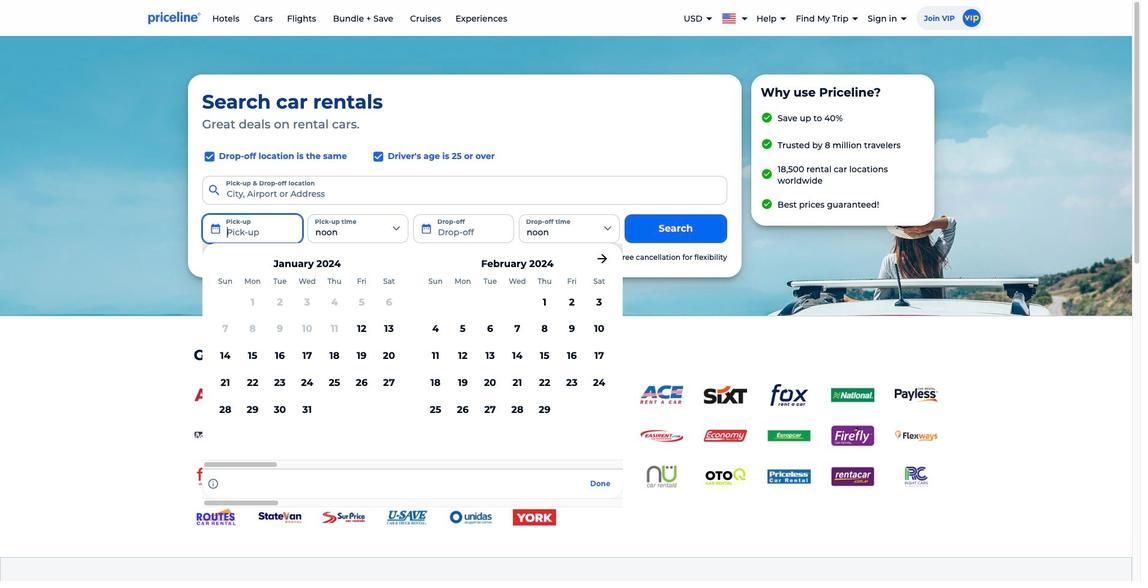 Task type: vqa. For each thing, say whether or not it's contained in the screenshot.
traveler selection text field
no



Task type: locate. For each thing, give the bounding box(es) containing it.
0 horizontal spatial calendar image
[[209, 223, 221, 235]]

nü image
[[640, 466, 683, 488]]

Drop-off field
[[413, 214, 514, 243]]

ace image
[[640, 385, 683, 406]]

nextcar image
[[576, 466, 620, 488]]

midway image
[[513, 466, 556, 488]]

york image
[[513, 507, 556, 529]]

enterprise image
[[385, 385, 429, 406]]

infinity image
[[322, 466, 365, 488]]

1 horizontal spatial calendar image
[[421, 223, 433, 235]]

priceline.com home image
[[148, 11, 200, 25]]

routes image
[[194, 507, 238, 529]]

2 calendar image from the left
[[421, 223, 433, 235]]

en us image
[[722, 11, 741, 24]]

budget image
[[258, 385, 301, 406]]

national image
[[831, 385, 874, 406]]

avis image
[[194, 385, 238, 406]]

1 calendar image from the left
[[209, 223, 221, 235]]

calendar image
[[209, 223, 221, 235], [421, 223, 433, 235]]

City, Airport or Address text field
[[202, 176, 727, 205]]

calendar image for drop-off field
[[421, 223, 433, 235]]

sixt image
[[704, 385, 747, 406]]

kyte image
[[385, 466, 429, 488]]

hertz image
[[322, 385, 365, 406]]

otoq image
[[704, 466, 747, 488]]

vip badge icon image
[[963, 9, 981, 27]]

advantage image
[[194, 425, 238, 447]]



Task type: describe. For each thing, give the bounding box(es) containing it.
economy image
[[704, 425, 747, 447]]

Pick-up field
[[202, 214, 303, 243]]

u save image
[[385, 507, 429, 529]]

green motion image
[[258, 466, 301, 488]]

mex image
[[449, 466, 492, 488]]

thrifty image
[[576, 385, 620, 406]]

europcar image
[[767, 425, 811, 447]]

right cars image
[[895, 466, 938, 488]]

fox image
[[767, 385, 811, 406]]

rentacar image
[[831, 466, 874, 488]]

state van rental image
[[258, 507, 301, 529]]

flexways image
[[895, 425, 938, 447]]

foco image
[[194, 466, 238, 488]]

dollar image
[[449, 385, 492, 406]]

alamo image
[[513, 385, 556, 406]]

calendar image for pick-up field
[[209, 223, 221, 235]]

easirent image
[[640, 425, 683, 447]]

firefly image
[[831, 425, 874, 447]]

show march 2024 image
[[595, 252, 609, 266]]

priceless image
[[767, 466, 811, 488]]

unidas image
[[449, 507, 492, 529]]

payless image
[[895, 388, 938, 403]]

surprice image
[[322, 507, 365, 529]]



